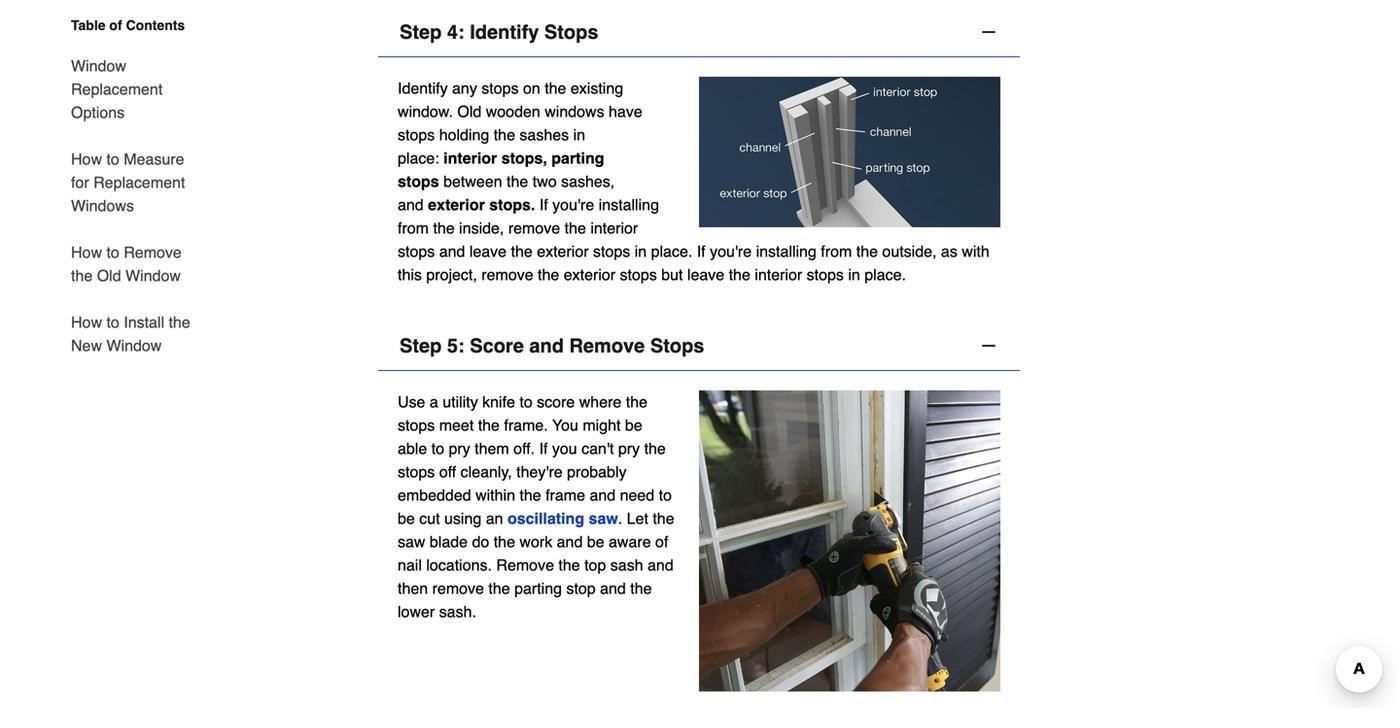 Task type: locate. For each thing, give the bounding box(es) containing it.
how inside how to remove the old window
[[71, 244, 102, 262]]

1 vertical spatial you're
[[710, 243, 752, 261]]

window down install
[[106, 337, 162, 355]]

how inside how to install the new window
[[71, 314, 102, 332]]

0 horizontal spatial identify
[[398, 79, 448, 97]]

old down any
[[457, 103, 481, 121]]

1 vertical spatial old
[[97, 267, 121, 285]]

place. up "but"
[[651, 243, 692, 261]]

step inside button
[[400, 21, 442, 43]]

in
[[573, 126, 585, 144], [635, 243, 647, 261], [848, 266, 860, 284]]

0 vertical spatial remove
[[508, 219, 560, 237]]

if
[[539, 196, 548, 214], [697, 243, 705, 261], [539, 440, 548, 458]]

step for step 4: identify stops
[[400, 21, 442, 43]]

exterior up 'step 5: score and remove stops'
[[564, 266, 615, 284]]

identify right 4:
[[470, 21, 539, 43]]

but
[[661, 266, 683, 284]]

stops
[[544, 21, 598, 43], [650, 335, 704, 357]]

window down the table
[[71, 57, 126, 75]]

a
[[430, 393, 438, 411]]

old up how to install the new window link
[[97, 267, 121, 285]]

and down oscillating saw link
[[557, 533, 583, 551]]

1 step from the top
[[400, 21, 442, 43]]

the down they're
[[520, 487, 541, 505]]

1 vertical spatial be
[[398, 510, 415, 528]]

0 horizontal spatial interior
[[590, 219, 638, 237]]

parting stops
[[398, 149, 604, 191]]

remove down the 'between the two sashes, and'
[[508, 219, 560, 237]]

score
[[537, 393, 575, 411]]

0 horizontal spatial leave
[[469, 243, 507, 261]]

be inside . let the saw blade do the work and be aware of nail locations. remove the top sash and then remove the parting stop and the lower sash.
[[587, 533, 604, 551]]

saw left let
[[589, 510, 618, 528]]

parting up 'sashes,'
[[551, 149, 604, 167]]

1 vertical spatial installing
[[756, 243, 816, 261]]

window
[[71, 57, 126, 75], [125, 267, 181, 285], [106, 337, 162, 355]]

stops up existing
[[544, 21, 598, 43]]

in for stops
[[635, 243, 647, 261]]

1 vertical spatial place.
[[865, 266, 906, 284]]

remove inside how to remove the old window
[[124, 244, 182, 262]]

0 vertical spatial interior
[[590, 219, 638, 237]]

remove down inside, on the left top of page
[[481, 266, 533, 284]]

remove
[[124, 244, 182, 262], [569, 335, 645, 357], [496, 557, 554, 575]]

be right might on the left of page
[[625, 417, 642, 435]]

installing
[[599, 196, 659, 214], [756, 243, 816, 261]]

interior stops,
[[443, 149, 547, 167]]

3 how from the top
[[71, 314, 102, 332]]

1 vertical spatial saw
[[398, 533, 425, 551]]

how for how to install the new window
[[71, 314, 102, 332]]

window up install
[[125, 267, 181, 285]]

how to remove the old window
[[71, 244, 182, 285]]

2 horizontal spatial remove
[[569, 335, 645, 357]]

2 vertical spatial in
[[848, 266, 860, 284]]

1 vertical spatial parting
[[514, 580, 562, 598]]

saw
[[589, 510, 618, 528], [398, 533, 425, 551]]

2 vertical spatial how
[[71, 314, 102, 332]]

to
[[106, 150, 119, 168], [106, 244, 119, 262], [106, 314, 119, 332], [520, 393, 532, 411], [431, 440, 444, 458], [659, 487, 672, 505]]

remove up sash.
[[432, 580, 484, 598]]

2 pry from the left
[[618, 440, 640, 458]]

0 vertical spatial old
[[457, 103, 481, 121]]

cut
[[419, 510, 440, 528]]

for
[[71, 174, 89, 192]]

1 horizontal spatial place.
[[865, 266, 906, 284]]

with
[[962, 243, 989, 261]]

measure
[[124, 150, 184, 168]]

0 vertical spatial how
[[71, 150, 102, 168]]

be
[[625, 417, 642, 435], [398, 510, 415, 528], [587, 533, 604, 551]]

place. down outside,
[[865, 266, 906, 284]]

1 vertical spatial identify
[[398, 79, 448, 97]]

the down the 'between the two sashes, and'
[[511, 243, 533, 261]]

leave right "but"
[[687, 266, 724, 284]]

0 horizontal spatial stops
[[544, 21, 598, 43]]

0 horizontal spatial pry
[[449, 440, 470, 458]]

remove inside . let the saw blade do the work and be aware of nail locations. remove the top sash and then remove the parting stop and the lower sash.
[[496, 557, 554, 575]]

the down sash
[[630, 580, 652, 598]]

stops down "but"
[[650, 335, 704, 357]]

to inside how to measure for replacement windows
[[106, 150, 119, 168]]

how to measure for replacement windows
[[71, 150, 185, 215]]

and down place:
[[398, 196, 424, 214]]

pry down the meet
[[449, 440, 470, 458]]

you
[[552, 440, 577, 458]]

1 vertical spatial window
[[125, 267, 181, 285]]

the right "but"
[[729, 266, 750, 284]]

to left install
[[106, 314, 119, 332]]

if you're installing from the inside, remove the interior stops and leave the exterior stops in place. if you're installing from the outside, as with this project, remove the exterior stops but leave the interior stops in place.
[[398, 196, 989, 284]]

1 vertical spatial from
[[821, 243, 852, 261]]

step inside button
[[400, 335, 442, 357]]

pry right the can't
[[618, 440, 640, 458]]

the right do
[[494, 533, 515, 551]]

can't
[[582, 440, 614, 458]]

0 vertical spatial leave
[[469, 243, 507, 261]]

sash.
[[439, 603, 476, 621]]

in inside identify any stops on the existing window. old wooden windows have stops holding the sashes in place:
[[573, 126, 585, 144]]

identify up the window.
[[398, 79, 448, 97]]

to down windows
[[106, 244, 119, 262]]

how up for at the left top
[[71, 150, 102, 168]]

1 horizontal spatial of
[[655, 533, 668, 551]]

from left outside,
[[821, 243, 852, 261]]

of right aware
[[655, 533, 668, 551]]

the right install
[[169, 314, 190, 332]]

1 horizontal spatial saw
[[589, 510, 618, 528]]

the inside how to remove the old window
[[71, 267, 93, 285]]

remove down windows
[[124, 244, 182, 262]]

windows
[[545, 103, 604, 121]]

the
[[545, 79, 566, 97], [494, 126, 515, 144], [507, 173, 528, 191], [433, 219, 455, 237], [564, 219, 586, 237], [511, 243, 533, 261], [856, 243, 878, 261], [538, 266, 559, 284], [729, 266, 750, 284], [71, 267, 93, 285], [169, 314, 190, 332], [626, 393, 647, 411], [478, 417, 500, 435], [644, 440, 666, 458], [520, 487, 541, 505], [653, 510, 674, 528], [494, 533, 515, 551], [558, 557, 580, 575], [488, 580, 510, 598], [630, 580, 652, 598]]

2 vertical spatial remove
[[496, 557, 554, 575]]

inside,
[[459, 219, 504, 237]]

they're
[[516, 463, 563, 481]]

1 horizontal spatial leave
[[687, 266, 724, 284]]

and up the project,
[[439, 243, 465, 261]]

0 vertical spatial saw
[[589, 510, 618, 528]]

between
[[443, 173, 502, 191]]

stops inside parting stops
[[398, 173, 439, 191]]

if up step 5: score and remove stops button
[[697, 243, 705, 261]]

window.
[[398, 103, 453, 121]]

1 horizontal spatial in
[[635, 243, 647, 261]]

new
[[71, 337, 102, 355]]

1 horizontal spatial you're
[[710, 243, 752, 261]]

table of contents
[[71, 17, 185, 33]]

2 horizontal spatial be
[[625, 417, 642, 435]]

and inside button
[[529, 335, 564, 357]]

the right the where on the left of the page
[[626, 393, 647, 411]]

stops
[[481, 79, 519, 97], [398, 126, 435, 144], [398, 173, 439, 191], [398, 243, 435, 261], [593, 243, 630, 261], [620, 266, 657, 284], [807, 266, 844, 284], [398, 417, 435, 435], [398, 463, 435, 481]]

2 step from the top
[[400, 335, 442, 357]]

0 vertical spatial of
[[109, 17, 122, 33]]

on
[[523, 79, 540, 97]]

stops inside button
[[544, 21, 598, 43]]

an
[[486, 510, 503, 528]]

where
[[579, 393, 622, 411]]

0 vertical spatial you're
[[552, 196, 594, 214]]

0 horizontal spatial in
[[573, 126, 585, 144]]

0 horizontal spatial be
[[398, 510, 415, 528]]

1 vertical spatial in
[[635, 243, 647, 261]]

0 vertical spatial remove
[[124, 244, 182, 262]]

remove up the where on the left of the page
[[569, 335, 645, 357]]

and right score
[[529, 335, 564, 357]]

0 horizontal spatial remove
[[124, 244, 182, 262]]

oscillating saw
[[507, 510, 618, 528]]

using
[[444, 510, 482, 528]]

0 horizontal spatial saw
[[398, 533, 425, 551]]

to left measure
[[106, 150, 119, 168]]

0 vertical spatial installing
[[599, 196, 659, 214]]

window inside how to install the new window
[[106, 337, 162, 355]]

and down sash
[[600, 580, 626, 598]]

remove
[[508, 219, 560, 237], [481, 266, 533, 284], [432, 580, 484, 598]]

0 vertical spatial step
[[400, 21, 442, 43]]

locations.
[[426, 557, 492, 575]]

in for sashes
[[573, 126, 585, 144]]

the left inside, on the left top of page
[[433, 219, 455, 237]]

and down probably in the left of the page
[[590, 487, 616, 505]]

1 vertical spatial remove
[[569, 335, 645, 357]]

1 vertical spatial exterior
[[564, 266, 615, 284]]

how to install the new window link
[[71, 299, 201, 358]]

1 vertical spatial interior
[[755, 266, 802, 284]]

leave
[[469, 243, 507, 261], [687, 266, 724, 284]]

2 vertical spatial if
[[539, 440, 548, 458]]

1 vertical spatial of
[[655, 533, 668, 551]]

from up this
[[398, 219, 429, 237]]

0 vertical spatial replacement
[[71, 80, 163, 98]]

options
[[71, 104, 125, 122]]

of right the table
[[109, 17, 122, 33]]

0 horizontal spatial from
[[398, 219, 429, 237]]

you're
[[552, 196, 594, 214], [710, 243, 752, 261]]

two
[[533, 173, 557, 191]]

use
[[398, 393, 425, 411]]

identify any stops on the existing window. old wooden windows have stops holding the sashes in place:
[[398, 79, 642, 167]]

0 vertical spatial identify
[[470, 21, 539, 43]]

the down 'sashes,'
[[564, 219, 586, 237]]

and inside if you're installing from the inside, remove the interior stops and leave the exterior stops in place. if you're installing from the outside, as with this project, remove the exterior stops but leave the interior stops in place.
[[439, 243, 465, 261]]

replacement up "options"
[[71, 80, 163, 98]]

identify inside button
[[470, 21, 539, 43]]

1 horizontal spatial be
[[587, 533, 604, 551]]

1 horizontal spatial identify
[[470, 21, 539, 43]]

within
[[475, 487, 515, 505]]

frame.
[[504, 417, 548, 435]]

interior
[[590, 219, 638, 237], [755, 266, 802, 284]]

replacement
[[71, 80, 163, 98], [93, 174, 185, 192]]

exterior
[[537, 243, 589, 261], [564, 266, 615, 284]]

remove down work
[[496, 557, 554, 575]]

as
[[941, 243, 957, 261]]

exterior down two
[[537, 243, 589, 261]]

2 how from the top
[[71, 244, 102, 262]]

how inside how to measure for replacement windows
[[71, 150, 102, 168]]

windows
[[71, 197, 134, 215]]

to up off
[[431, 440, 444, 458]]

be up top
[[587, 533, 604, 551]]

nail
[[398, 557, 422, 575]]

1 vertical spatial step
[[400, 335, 442, 357]]

and
[[398, 196, 424, 214], [439, 243, 465, 261], [529, 335, 564, 357], [590, 487, 616, 505], [557, 533, 583, 551], [648, 557, 673, 575], [600, 580, 626, 598]]

table
[[71, 17, 106, 33]]

be left cut at the left of page
[[398, 510, 415, 528]]

1 horizontal spatial remove
[[496, 557, 554, 575]]

1 vertical spatial replacement
[[93, 174, 185, 192]]

the up new
[[71, 267, 93, 285]]

if down two
[[539, 196, 548, 214]]

saw up "nail"
[[398, 533, 425, 551]]

step left 5:
[[400, 335, 442, 357]]

1 horizontal spatial stops
[[650, 335, 704, 357]]

0 vertical spatial parting
[[551, 149, 604, 167]]

0 vertical spatial place.
[[651, 243, 692, 261]]

window inside how to remove the old window
[[125, 267, 181, 285]]

1 horizontal spatial from
[[821, 243, 852, 261]]

place.
[[651, 243, 692, 261], [865, 266, 906, 284]]

step 4: identify stops
[[400, 21, 598, 43]]

parting
[[551, 149, 604, 167], [514, 580, 562, 598]]

parting left the stop
[[514, 580, 562, 598]]

0 vertical spatial window
[[71, 57, 126, 75]]

leave down inside, on the left top of page
[[469, 243, 507, 261]]

how down windows
[[71, 244, 102, 262]]

window for install
[[106, 337, 162, 355]]

step 5: score and remove stops
[[400, 335, 704, 357]]

identify
[[470, 21, 539, 43], [398, 79, 448, 97]]

if right off. on the left
[[539, 440, 548, 458]]

1 vertical spatial stops
[[650, 335, 704, 357]]

the left two
[[507, 173, 528, 191]]

old inside identify any stops on the existing window. old wooden windows have stops holding the sashes in place:
[[457, 103, 481, 121]]

of
[[109, 17, 122, 33], [655, 533, 668, 551]]

0 horizontal spatial installing
[[599, 196, 659, 214]]

0 vertical spatial stops
[[544, 21, 598, 43]]

from
[[398, 219, 429, 237], [821, 243, 852, 261]]

how up new
[[71, 314, 102, 332]]

2 vertical spatial remove
[[432, 580, 484, 598]]

embedded
[[398, 487, 471, 505]]

pry
[[449, 440, 470, 458], [618, 440, 640, 458]]

step left 4:
[[400, 21, 442, 43]]

1 horizontal spatial old
[[457, 103, 481, 121]]

1 how from the top
[[71, 150, 102, 168]]

the right the 'on'
[[545, 79, 566, 97]]

0 horizontal spatial of
[[109, 17, 122, 33]]

1 horizontal spatial pry
[[618, 440, 640, 458]]

2 vertical spatial window
[[106, 337, 162, 355]]

0 horizontal spatial old
[[97, 267, 121, 285]]

replacement down measure
[[93, 174, 185, 192]]

0 vertical spatial in
[[573, 126, 585, 144]]

1 vertical spatial how
[[71, 244, 102, 262]]

2 horizontal spatial in
[[848, 266, 860, 284]]

2 vertical spatial be
[[587, 533, 604, 551]]

the inside the 'between the two sashes, and'
[[507, 173, 528, 191]]

the down wooden
[[494, 126, 515, 144]]



Task type: describe. For each thing, give the bounding box(es) containing it.
to right 'need' at the left
[[659, 487, 672, 505]]

minus image
[[979, 23, 998, 42]]

remove inside button
[[569, 335, 645, 357]]

project,
[[426, 266, 477, 284]]

how for how to measure for replacement windows
[[71, 150, 102, 168]]

aware
[[609, 533, 651, 551]]

the up 'need' at the left
[[644, 440, 666, 458]]

stops inside button
[[650, 335, 704, 357]]

meet
[[439, 417, 474, 435]]

1 horizontal spatial installing
[[756, 243, 816, 261]]

1 vertical spatial remove
[[481, 266, 533, 284]]

identify inside identify any stops on the existing window. old wooden windows have stops holding the sashes in place:
[[398, 79, 448, 97]]

off.
[[513, 440, 535, 458]]

step 4: identify stops button
[[378, 8, 1020, 58]]

use a utility knife to score where the stops meet the frame. you might be able to pry them off. if you can't pry the stops off cleanly, they're probably embedded within the frame and need to be cut using an
[[398, 393, 672, 528]]

1 vertical spatial leave
[[687, 266, 724, 284]]

sashes
[[520, 126, 569, 144]]

cleanly,
[[460, 463, 512, 481]]

saw inside . let the saw blade do the work and be aware of nail locations. remove the top sash and then remove the parting stop and the lower sash.
[[398, 533, 425, 551]]

holding
[[439, 126, 489, 144]]

to inside how to remove the old window
[[106, 244, 119, 262]]

how for how to remove the old window
[[71, 244, 102, 262]]

1 vertical spatial if
[[697, 243, 705, 261]]

if inside the "use a utility knife to score where the stops meet the frame. you might be able to pry them off. if you can't pry the stops off cleanly, they're probably embedded within the frame and need to be cut using an"
[[539, 440, 548, 458]]

install
[[124, 314, 164, 332]]

replacement inside how to measure for replacement windows
[[93, 174, 185, 192]]

and inside the "use a utility knife to score where the stops meet the frame. you might be able to pry them off. if you can't pry the stops off cleanly, they're probably embedded within the frame and need to be cut using an"
[[590, 487, 616, 505]]

do
[[472, 533, 489, 551]]

score
[[470, 335, 524, 357]]

the up the them
[[478, 417, 500, 435]]

window inside window replacement options
[[71, 57, 126, 75]]

work
[[520, 533, 552, 551]]

5:
[[447, 335, 464, 357]]

lower
[[398, 603, 435, 621]]

how to install the new window
[[71, 314, 190, 355]]

the inside how to install the new window
[[169, 314, 190, 332]]

1 pry from the left
[[449, 440, 470, 458]]

then
[[398, 580, 428, 598]]

0 vertical spatial from
[[398, 219, 429, 237]]

step 5: score and remove stops button
[[378, 322, 1020, 372]]

existing
[[571, 79, 623, 97]]

0 horizontal spatial you're
[[552, 196, 594, 214]]

sashes,
[[561, 173, 615, 191]]

outside,
[[882, 243, 937, 261]]

top
[[584, 557, 606, 575]]

knife
[[482, 393, 515, 411]]

the right let
[[653, 510, 674, 528]]

to inside how to install the new window
[[106, 314, 119, 332]]

step for step 5: score and remove stops
[[400, 335, 442, 357]]

window replacement options link
[[71, 43, 201, 136]]

contents
[[126, 17, 185, 33]]

utility
[[443, 393, 478, 411]]

4:
[[447, 21, 464, 43]]

them
[[475, 440, 509, 458]]

how to remove the old window link
[[71, 229, 201, 299]]

and right sash
[[648, 557, 673, 575]]

remove inside . let the saw blade do the work and be aware of nail locations. remove the top sash and then remove the parting stop and the lower sash.
[[432, 580, 484, 598]]

1 horizontal spatial interior
[[755, 266, 802, 284]]

diagram showing exterior stops, parting stops and interior stops. image
[[699, 77, 1000, 228]]

off
[[439, 463, 456, 481]]

any
[[452, 79, 477, 97]]

wooden
[[486, 103, 540, 121]]

need
[[620, 487, 654, 505]]

you
[[552, 417, 578, 435]]

to up "frame."
[[520, 393, 532, 411]]

let
[[627, 510, 648, 528]]

able
[[398, 440, 427, 458]]

the left outside,
[[856, 243, 878, 261]]

frame
[[545, 487, 585, 505]]

.
[[618, 510, 622, 528]]

of inside . let the saw blade do the work and be aware of nail locations. remove the top sash and then remove the parting stop and the lower sash.
[[655, 533, 668, 551]]

window replacement options
[[71, 57, 163, 122]]

between the two sashes, and
[[398, 173, 615, 214]]

place:
[[398, 149, 439, 167]]

oscillating
[[507, 510, 584, 528]]

0 vertical spatial be
[[625, 417, 642, 435]]

blade
[[430, 533, 468, 551]]

window for remove
[[125, 267, 181, 285]]

parting inside parting stops
[[551, 149, 604, 167]]

the up 'step 5: score and remove stops'
[[538, 266, 559, 284]]

might
[[583, 417, 621, 435]]

oscillating saw link
[[507, 510, 618, 528]]

and inside the 'between the two sashes, and'
[[398, 196, 424, 214]]

stop
[[566, 580, 596, 598]]

0 horizontal spatial place.
[[651, 243, 692, 261]]

exterior stops.
[[428, 196, 535, 214]]

. let the saw blade do the work and be aware of nail locations. remove the top sash and then remove the parting stop and the lower sash.
[[398, 510, 674, 621]]

have
[[609, 103, 642, 121]]

this
[[398, 266, 422, 284]]

0 vertical spatial exterior
[[537, 243, 589, 261]]

the down locations.
[[488, 580, 510, 598]]

table of contents element
[[55, 16, 201, 358]]

minus image
[[979, 337, 998, 356]]

parting inside . let the saw blade do the work and be aware of nail locations. remove the top sash and then remove the parting stop and the lower sash.
[[514, 580, 562, 598]]

0 vertical spatial if
[[539, 196, 548, 214]]

how to measure for replacement windows link
[[71, 136, 201, 229]]

the left top
[[558, 557, 580, 575]]

old inside how to remove the old window
[[97, 267, 121, 285]]

a person uses a saw to cut the stops from the window frame. image
[[699, 391, 1000, 692]]

sash
[[610, 557, 643, 575]]

probably
[[567, 463, 627, 481]]



Task type: vqa. For each thing, say whether or not it's contained in the screenshot.
One year of protection comes standard with installation.
no



